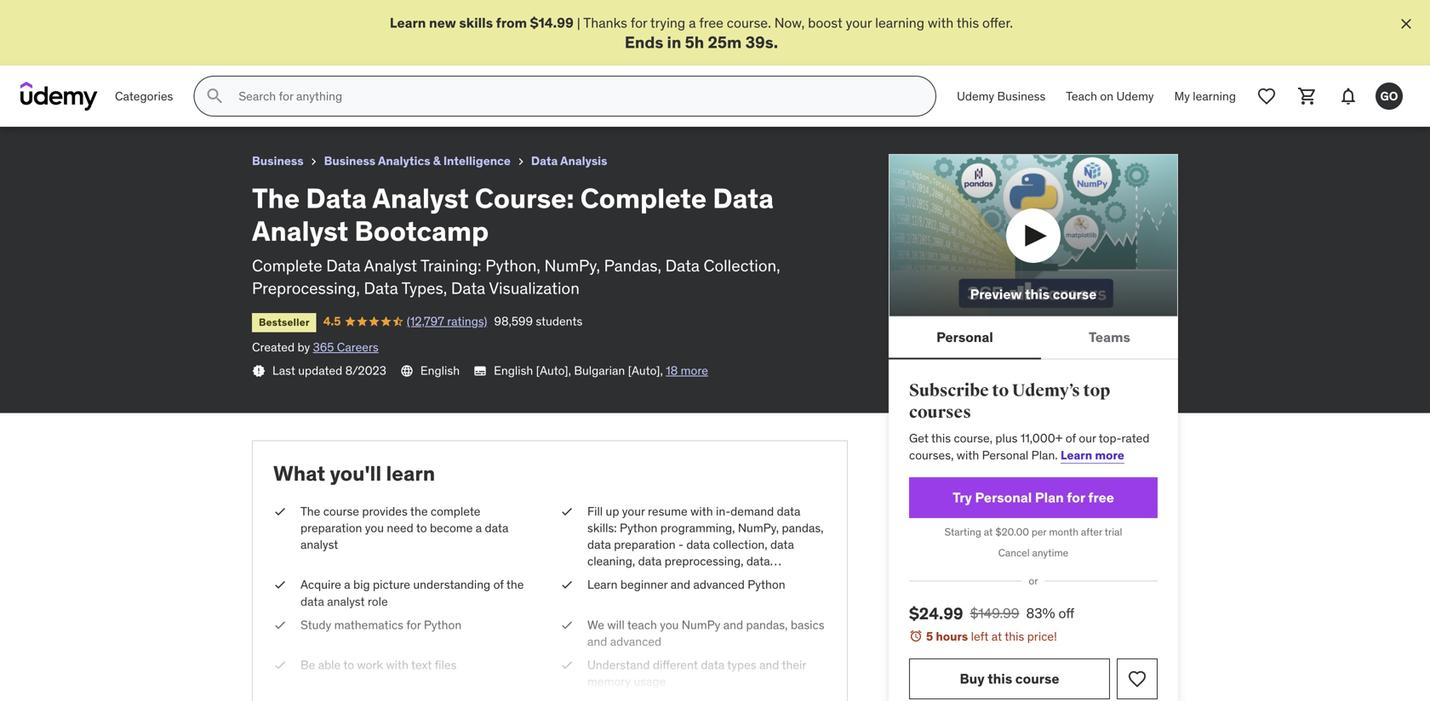 Task type: describe. For each thing, give the bounding box(es) containing it.
boost
[[808, 14, 843, 32]]

analytics
[[378, 153, 431, 169]]

subscribe
[[910, 381, 989, 401]]

0 vertical spatial more
[[681, 363, 708, 379]]

and right numpy
[[724, 618, 744, 633]]

preprocessing,
[[665, 554, 744, 569]]

teams button
[[1041, 317, 1179, 358]]

98,599 students
[[494, 314, 583, 329]]

trying
[[651, 14, 686, 32]]

learn for learn beginner and advanced python
[[588, 578, 618, 593]]

trial
[[1105, 526, 1123, 539]]

numpy, inside fill up your resume with in-demand data skills: python programming, numpy, pandas, data preparation - data collection, data cleaning, data preprocessing, data visualization; data analysis, data analytics
[[738, 521, 779, 536]]

need
[[387, 521, 414, 536]]

last updated 8/2023
[[273, 363, 387, 379]]

memory
[[588, 675, 631, 690]]

[auto]
[[628, 363, 660, 379]]

teach on udemy link
[[1056, 76, 1165, 117]]

teams
[[1089, 329, 1131, 346]]

alarm image
[[910, 630, 923, 643]]

provides
[[362, 504, 408, 519]]

careers
[[337, 340, 379, 355]]

or
[[1029, 575, 1039, 588]]

-
[[679, 537, 684, 553]]

1 vertical spatial free
[[1089, 489, 1115, 507]]

with inside learn new skills from $14.99 | thanks for trying a free course. now, boost your learning with this offer. ends in 5h 25m 40s .
[[928, 14, 954, 32]]

1 vertical spatial for
[[1067, 489, 1086, 507]]

1 horizontal spatial more
[[1095, 448, 1125, 463]]

1 horizontal spatial complete
[[252, 255, 323, 276]]

free inside learn new skills from $14.99 | thanks for trying a free course. now, boost your learning with this offer. ends in 5h 25m 40s .
[[699, 14, 724, 32]]

basics
[[791, 618, 825, 633]]

analysis,
[[685, 571, 730, 586]]

after
[[1081, 526, 1103, 539]]

[auto], bulgarian
[[536, 363, 625, 379]]

understanding
[[413, 578, 491, 593]]

&
[[433, 153, 441, 169]]

top
[[1084, 381, 1111, 401]]

personal inside get this course, plus 11,000+ of our top-rated courses, with personal plan.
[[982, 448, 1029, 463]]

$149.99
[[971, 605, 1020, 622]]

in-
[[716, 504, 731, 519]]

business analytics & intelligence
[[324, 153, 511, 169]]

data analysis
[[531, 153, 608, 169]]

learn
[[386, 461, 435, 487]]

0 horizontal spatial python
[[424, 618, 462, 633]]

study
[[301, 618, 331, 633]]

for inside learn new skills from $14.99 | thanks for trying a free course. now, boost your learning with this offer. ends in 5h 25m 40s .
[[631, 14, 648, 32]]

text
[[411, 658, 432, 673]]

and down the preprocessing,
[[671, 578, 691, 593]]

xsmall image for learn beginner and advanced python
[[560, 577, 574, 594]]

shopping cart with 0 items image
[[1298, 86, 1318, 107]]

visualization;
[[588, 571, 656, 586]]

in
[[667, 32, 681, 52]]

tab list containing personal
[[889, 317, 1179, 360]]

xsmall image right business link
[[307, 155, 321, 169]]

get
[[910, 431, 929, 446]]

plan.
[[1032, 448, 1058, 463]]

categories button
[[105, 76, 183, 117]]

picture
[[373, 578, 410, 593]]

pandas, inside fill up your resume with in-demand data skills: python programming, numpy, pandas, data preparation - data collection, data cleaning, data preprocessing, data visualization; data analysis, data analytics
[[782, 521, 824, 536]]

ratings)
[[447, 314, 487, 329]]

now,
[[775, 14, 805, 32]]

analysis
[[560, 153, 608, 169]]

this left 'price!'
[[1005, 629, 1025, 645]]

a inside the course provides the complete preparation you need to become a data analyst
[[476, 521, 482, 536]]

0 horizontal spatial for
[[407, 618, 421, 633]]

data inside the acquire a big picture understanding of the data analyst role
[[301, 594, 324, 610]]

acquire a big picture understanding of the data analyst role
[[301, 578, 524, 610]]

analyst inside the course provides the complete preparation you need to become a data analyst
[[301, 537, 338, 553]]

5h 25m 40s
[[685, 32, 774, 52]]

top-
[[1099, 431, 1122, 446]]

skills
[[459, 14, 493, 32]]

the inside the course provides the complete preparation you need to become a data analyst
[[410, 504, 428, 519]]

Search for anything text field
[[235, 82, 916, 111]]

created
[[252, 340, 295, 355]]

hours
[[936, 629, 968, 645]]

demand
[[731, 504, 774, 519]]

with inside get this course, plus 11,000+ of our top-rated courses, with personal plan.
[[957, 448, 980, 463]]

2 udemy from the left
[[1117, 88, 1154, 104]]

go link
[[1369, 76, 1410, 117]]

xsmall image for be able to work with text files
[[273, 658, 287, 674]]

course language image
[[400, 364, 414, 378]]

collection,
[[704, 255, 781, 276]]

11,000+
[[1021, 431, 1063, 446]]

1 horizontal spatial advanced
[[694, 578, 745, 593]]

$20.00
[[996, 526, 1030, 539]]

cancel
[[999, 547, 1030, 560]]

subscribe to udemy's top courses
[[910, 381, 1111, 423]]

complete
[[431, 504, 481, 519]]

buy
[[960, 670, 985, 688]]

my learning link
[[1165, 76, 1247, 117]]

(12,797
[[407, 314, 444, 329]]

buy this course button
[[910, 659, 1110, 700]]

2 vertical spatial to
[[343, 658, 354, 673]]

close image
[[1398, 15, 1415, 32]]

business inside udemy business link
[[998, 88, 1046, 104]]

work
[[357, 658, 383, 673]]

what
[[273, 461, 325, 487]]

advanced inside we will teach you numpy and pandas, basics and advanced
[[610, 634, 662, 650]]

teach
[[627, 618, 657, 633]]

the for the data analyst course: complete data analyst bootcamp complete data analyst training: python, numpy, pandas, data collection, preprocessing, data types, data visualization
[[252, 181, 300, 215]]

365
[[313, 340, 334, 355]]

starting
[[945, 526, 982, 539]]

per
[[1032, 526, 1047, 539]]

english [auto], bulgarian [auto] , 18 more
[[494, 363, 708, 379]]

data inside the course provides the complete preparation you need to become a data analyst
[[485, 521, 509, 536]]

course: for the data analyst course: complete data analyst bootcamp complete data analyst training: python, numpy, pandas, data collection, preprocessing, data types, data visualization
[[475, 181, 574, 215]]

by
[[298, 340, 310, 355]]

usage
[[634, 675, 666, 690]]

xsmall image for acquire a big picture understanding of the data analyst role
[[273, 577, 287, 594]]

programming,
[[661, 521, 735, 536]]

learning inside learn new skills from $14.99 | thanks for trying a free course. now, boost your learning with this offer. ends in 5h 25m 40s .
[[876, 14, 925, 32]]

xsmall image for the course provides the complete preparation you need to become a data analyst
[[273, 504, 287, 520]]

courses
[[910, 402, 972, 423]]

notifications image
[[1339, 86, 1359, 107]]

my learning
[[1175, 88, 1237, 104]]

$24.99
[[910, 604, 964, 624]]

be able to work with text files
[[301, 658, 457, 673]]

their
[[782, 658, 807, 673]]



Task type: vqa. For each thing, say whether or not it's contained in the screenshot.
(8) in the left top of the page
no



Task type: locate. For each thing, give the bounding box(es) containing it.
1 vertical spatial course:
[[475, 181, 574, 215]]

you down provides
[[365, 521, 384, 536]]

complete up pandas,
[[581, 181, 707, 215]]

0 vertical spatial analyst
[[301, 537, 338, 553]]

1 vertical spatial more
[[1095, 448, 1125, 463]]

1 vertical spatial python
[[748, 578, 786, 593]]

1 horizontal spatial learn
[[588, 578, 618, 593]]

1 horizontal spatial learning
[[1193, 88, 1237, 104]]

preview this course button
[[889, 154, 1179, 317]]

this inside get this course, plus 11,000+ of our top-rated courses, with personal plan.
[[932, 431, 951, 446]]

for down the acquire a big picture understanding of the data analyst role
[[407, 618, 421, 633]]

xsmall image left "study"
[[273, 617, 287, 634]]

0 vertical spatial the
[[14, 7, 38, 25]]

0 vertical spatial complete
[[178, 7, 241, 25]]

1 vertical spatial learn
[[1061, 448, 1093, 463]]

visualization
[[489, 278, 580, 298]]

xsmall image
[[307, 155, 321, 169], [252, 364, 266, 378], [273, 504, 287, 520], [273, 577, 287, 594], [560, 577, 574, 594], [560, 617, 574, 634], [273, 658, 287, 674]]

0 vertical spatial bootcamp
[[329, 7, 396, 25]]

try personal plan for free
[[953, 489, 1115, 507]]

udemy right on
[[1117, 88, 1154, 104]]

1 horizontal spatial free
[[1089, 489, 1115, 507]]

with left text
[[386, 658, 409, 673]]

this inside preview this course button
[[1025, 285, 1050, 303]]

xsmall image for understand different data types and their memory usage
[[560, 658, 574, 674]]

we will teach you numpy and pandas, basics and advanced
[[588, 618, 825, 650]]

analyst
[[74, 7, 122, 25], [277, 7, 326, 25], [372, 181, 469, 215], [252, 214, 349, 248], [364, 255, 417, 276]]

learn down "our"
[[1061, 448, 1093, 463]]

18 more button
[[666, 363, 708, 379]]

data inside 'understand different data types and their memory usage'
[[701, 658, 725, 673]]

0 horizontal spatial a
[[344, 578, 351, 593]]

0 horizontal spatial your
[[622, 504, 645, 519]]

you
[[365, 521, 384, 536], [660, 618, 679, 633]]

analyst inside the acquire a big picture understanding of the data analyst role
[[327, 594, 365, 610]]

with inside fill up your resume with in-demand data skills: python programming, numpy, pandas, data preparation - data collection, data cleaning, data preprocessing, data visualization; data analysis, data analytics
[[691, 504, 713, 519]]

1 horizontal spatial the
[[507, 578, 524, 593]]

2 vertical spatial a
[[344, 578, 351, 593]]

this for buy
[[988, 670, 1013, 688]]

role
[[368, 594, 388, 610]]

1 horizontal spatial english
[[494, 363, 533, 379]]

to right need
[[416, 521, 427, 536]]

bootcamp left new
[[329, 7, 396, 25]]

xsmall image left understand on the left bottom of the page
[[560, 658, 574, 674]]

personal down plus
[[982, 448, 1029, 463]]

1 vertical spatial numpy,
[[738, 521, 779, 536]]

pandas, inside we will teach you numpy and pandas, basics and advanced
[[746, 618, 788, 633]]

1 vertical spatial analyst
[[327, 594, 365, 610]]

this
[[957, 14, 979, 32], [1025, 285, 1050, 303], [932, 431, 951, 446], [1005, 629, 1025, 645], [988, 670, 1013, 688]]

of
[[1066, 431, 1076, 446], [494, 578, 504, 593]]

this inside buy this course button
[[988, 670, 1013, 688]]

xsmall image down what
[[273, 504, 287, 520]]

preprocessing,
[[252, 278, 360, 298]]

2 horizontal spatial the
[[301, 504, 321, 519]]

your inside learn new skills from $14.99 | thanks for trying a free course. now, boost your learning with this offer. ends in 5h 25m 40s .
[[846, 14, 872, 32]]

0 horizontal spatial udemy
[[957, 88, 995, 104]]

2 vertical spatial for
[[407, 618, 421, 633]]

xsmall image right intelligence
[[514, 155, 528, 169]]

preview
[[970, 285, 1022, 303]]

for up ends
[[631, 14, 648, 32]]

2 vertical spatial personal
[[976, 489, 1032, 507]]

analyst up acquire
[[301, 537, 338, 553]]

0 horizontal spatial preparation
[[301, 521, 362, 536]]

free up after
[[1089, 489, 1115, 507]]

udemy image
[[20, 82, 98, 111]]

training:
[[421, 255, 482, 276]]

0 vertical spatial free
[[699, 14, 724, 32]]

course: for the data analyst course: complete data analyst bootcamp
[[125, 7, 175, 25]]

become
[[430, 521, 473, 536]]

english for english
[[421, 363, 460, 379]]

personal inside button
[[937, 329, 994, 346]]

english right closed captions "icon"
[[494, 363, 533, 379]]

with left offer.
[[928, 14, 954, 32]]

this for preview
[[1025, 285, 1050, 303]]

learning right 'my'
[[1193, 88, 1237, 104]]

advanced down teach
[[610, 634, 662, 650]]

to right the able
[[343, 658, 354, 673]]

bootcamp for the data analyst course: complete data analyst bootcamp
[[329, 7, 396, 25]]

1 horizontal spatial business
[[324, 153, 376, 169]]

business
[[998, 88, 1046, 104], [252, 153, 304, 169], [324, 153, 376, 169]]

business for business analytics & intelligence
[[324, 153, 376, 169]]

0 vertical spatial pandas,
[[782, 521, 824, 536]]

you inside the course provides the complete preparation you need to become a data analyst
[[365, 521, 384, 536]]

complete up submit search icon
[[178, 7, 241, 25]]

0 horizontal spatial of
[[494, 578, 504, 593]]

course inside button
[[1016, 670, 1060, 688]]

0 vertical spatial course:
[[125, 7, 175, 25]]

udemy
[[957, 88, 995, 104], [1117, 88, 1154, 104]]

$14.99
[[530, 14, 574, 32]]

learn down cleaning,
[[588, 578, 618, 593]]

free up 5h 25m 40s
[[699, 14, 724, 32]]

pandas,
[[782, 521, 824, 536], [746, 618, 788, 633]]

and left the their
[[760, 658, 780, 673]]

0 horizontal spatial to
[[343, 658, 354, 673]]

at left $20.00
[[984, 526, 993, 539]]

course inside button
[[1053, 285, 1097, 303]]

english right course language icon
[[421, 363, 460, 379]]

(12,797 ratings)
[[407, 314, 487, 329]]

0 horizontal spatial english
[[421, 363, 460, 379]]

2 vertical spatial course
[[1016, 670, 1060, 688]]

this left offer.
[[957, 14, 979, 32]]

0 vertical spatial preparation
[[301, 521, 362, 536]]

2 horizontal spatial to
[[992, 381, 1009, 401]]

0 horizontal spatial you
[[365, 521, 384, 536]]

course,
[[954, 431, 993, 446]]

0 vertical spatial at
[[984, 526, 993, 539]]

2 horizontal spatial complete
[[581, 181, 707, 215]]

5
[[927, 629, 934, 645]]

of inside the acquire a big picture understanding of the data analyst role
[[494, 578, 504, 593]]

and
[[671, 578, 691, 593], [724, 618, 744, 633], [588, 634, 607, 650], [760, 658, 780, 673]]

0 horizontal spatial more
[[681, 363, 708, 379]]

price!
[[1028, 629, 1057, 645]]

18
[[666, 363, 678, 379]]

courses,
[[910, 448, 954, 463]]

a right become on the left of the page
[[476, 521, 482, 536]]

0 vertical spatial python
[[620, 521, 658, 536]]

course inside the course provides the complete preparation you need to become a data analyst
[[323, 504, 359, 519]]

python inside fill up your resume with in-demand data skills: python programming, numpy, pandas, data preparation - data collection, data cleaning, data preprocessing, data visualization; data analysis, data analytics
[[620, 521, 658, 536]]

this right preview
[[1025, 285, 1050, 303]]

0 vertical spatial advanced
[[694, 578, 745, 593]]

1 horizontal spatial numpy,
[[738, 521, 779, 536]]

understand
[[588, 658, 650, 673]]

for right 'plan'
[[1067, 489, 1086, 507]]

1 vertical spatial you
[[660, 618, 679, 633]]

numpy, down demand
[[738, 521, 779, 536]]

xsmall image left acquire
[[273, 577, 287, 594]]

$24.99 $149.99 83% off
[[910, 604, 1075, 624]]

buy this course
[[960, 670, 1060, 688]]

numpy, up the "visualization"
[[545, 255, 600, 276]]

complete for the data analyst course: complete data analyst bootcamp complete data analyst training: python, numpy, pandas, data collection, preprocessing, data types, data visualization
[[581, 181, 707, 215]]

0 vertical spatial of
[[1066, 431, 1076, 446]]

learn for learn new skills from $14.99 | thanks for trying a free course. now, boost your learning with this offer. ends in 5h 25m 40s .
[[390, 14, 426, 32]]

xsmall image left fill
[[560, 504, 574, 520]]

month
[[1049, 526, 1079, 539]]

1 horizontal spatial python
[[620, 521, 658, 536]]

1 horizontal spatial for
[[631, 14, 648, 32]]

0 horizontal spatial learning
[[876, 14, 925, 32]]

1 vertical spatial to
[[416, 521, 427, 536]]

learn for learn more
[[1061, 448, 1093, 463]]

with up 'programming,'
[[691, 504, 713, 519]]

1 vertical spatial bootcamp
[[355, 214, 489, 248]]

complete for the data analyst course: complete data analyst bootcamp
[[178, 7, 241, 25]]

analytics
[[760, 571, 807, 586]]

1 vertical spatial at
[[992, 629, 1002, 645]]

types,
[[402, 278, 447, 298]]

0 vertical spatial numpy,
[[545, 255, 600, 276]]

different
[[653, 658, 698, 673]]

a inside learn new skills from $14.99 | thanks for trying a free course. now, boost your learning with this offer. ends in 5h 25m 40s .
[[689, 14, 696, 32]]

preview this course
[[970, 285, 1097, 303]]

1 horizontal spatial your
[[846, 14, 872, 32]]

2 english from the left
[[494, 363, 533, 379]]

personal up $20.00
[[976, 489, 1032, 507]]

2 vertical spatial learn
[[588, 578, 618, 593]]

learn beginner and advanced python
[[588, 578, 786, 593]]

8/2023
[[345, 363, 387, 379]]

2 vertical spatial python
[[424, 618, 462, 633]]

what you'll learn
[[273, 461, 435, 487]]

preparation inside the course provides the complete preparation you need to become a data analyst
[[301, 521, 362, 536]]

0 vertical spatial a
[[689, 14, 696, 32]]

1 vertical spatial a
[[476, 521, 482, 536]]

of right the understanding
[[494, 578, 504, 593]]

more down top-
[[1095, 448, 1125, 463]]

from
[[496, 14, 527, 32]]

at right left
[[992, 629, 1002, 645]]

a right trying
[[689, 14, 696, 32]]

this right the buy
[[988, 670, 1013, 688]]

will
[[607, 618, 625, 633]]

course: down data analysis link
[[475, 181, 574, 215]]

resume
[[648, 504, 688, 519]]

a
[[689, 14, 696, 32], [476, 521, 482, 536], [344, 578, 351, 593]]

closed captions image
[[474, 364, 487, 378]]

a left big
[[344, 578, 351, 593]]

0 vertical spatial you
[[365, 521, 384, 536]]

365 careers link
[[313, 340, 379, 355]]

xsmall image for last updated 8/2023
[[252, 364, 266, 378]]

0 vertical spatial learn
[[390, 14, 426, 32]]

1 udemy from the left
[[957, 88, 995, 104]]

1 vertical spatial complete
[[581, 181, 707, 215]]

bootcamp up training:
[[355, 214, 489, 248]]

preparation left -
[[614, 537, 676, 553]]

on
[[1101, 88, 1114, 104]]

course down 'price!'
[[1016, 670, 1060, 688]]

of for the
[[494, 578, 504, 593]]

at inside starting at $20.00 per month after trial cancel anytime
[[984, 526, 993, 539]]

analyst down big
[[327, 594, 365, 610]]

bootcamp for the data analyst course: complete data analyst bootcamp complete data analyst training: python, numpy, pandas, data collection, preprocessing, data types, data visualization
[[355, 214, 489, 248]]

of left "our"
[[1066, 431, 1076, 446]]

acquire
[[301, 578, 341, 593]]

intelligence
[[444, 153, 511, 169]]

2 horizontal spatial python
[[748, 578, 786, 593]]

course: up categories
[[125, 7, 175, 25]]

|
[[577, 14, 581, 32]]

of for our
[[1066, 431, 1076, 446]]

the inside the acquire a big picture understanding of the data analyst role
[[507, 578, 524, 593]]

pandas, left basics
[[746, 618, 788, 633]]

0 vertical spatial to
[[992, 381, 1009, 401]]

1 vertical spatial course
[[323, 504, 359, 519]]

learning right boost
[[876, 14, 925, 32]]

course: inside the data analyst course: complete data analyst bootcamp complete data analyst training: python, numpy, pandas, data collection, preprocessing, data types, data visualization
[[475, 181, 574, 215]]

to inside subscribe to udemy's top courses
[[992, 381, 1009, 401]]

2 horizontal spatial for
[[1067, 489, 1086, 507]]

0 horizontal spatial advanced
[[610, 634, 662, 650]]

left
[[971, 629, 989, 645]]

xsmall image left last
[[252, 364, 266, 378]]

categories
[[115, 88, 173, 104]]

4.5
[[323, 314, 341, 329]]

2 horizontal spatial a
[[689, 14, 696, 32]]

2 vertical spatial complete
[[252, 255, 323, 276]]

xsmall image left be
[[273, 658, 287, 674]]

teach on udemy
[[1066, 88, 1154, 104]]

python down resume
[[620, 521, 658, 536]]

1 horizontal spatial of
[[1066, 431, 1076, 446]]

you inside we will teach you numpy and pandas, basics and advanced
[[660, 618, 679, 633]]

learn
[[390, 14, 426, 32], [1061, 448, 1093, 463], [588, 578, 618, 593]]

the right the understanding
[[507, 578, 524, 593]]

0 vertical spatial the
[[410, 504, 428, 519]]

tab list
[[889, 317, 1179, 360]]

your right up
[[622, 504, 645, 519]]

course down what you'll learn
[[323, 504, 359, 519]]

xsmall image for study mathematics for python
[[273, 617, 287, 634]]

1 horizontal spatial you
[[660, 618, 679, 633]]

you right teach
[[660, 618, 679, 633]]

1 vertical spatial learning
[[1193, 88, 1237, 104]]

1 vertical spatial personal
[[982, 448, 1029, 463]]

preparation down provides
[[301, 521, 362, 536]]

0 horizontal spatial numpy,
[[545, 255, 600, 276]]

this inside learn new skills from $14.99 | thanks for trying a free course. now, boost your learning with this offer. ends in 5h 25m 40s .
[[957, 14, 979, 32]]

a inside the acquire a big picture understanding of the data analyst role
[[344, 578, 351, 593]]

wishlist image
[[1257, 86, 1277, 107]]

pandas, up analytics
[[782, 521, 824, 536]]

this up courses,
[[932, 431, 951, 446]]

1 horizontal spatial preparation
[[614, 537, 676, 553]]

1 horizontal spatial to
[[416, 521, 427, 536]]

1 vertical spatial preparation
[[614, 537, 676, 553]]

my
[[1175, 88, 1190, 104]]

plan
[[1035, 489, 1064, 507]]

0 horizontal spatial free
[[699, 14, 724, 32]]

preparation inside fill up your resume with in-demand data skills: python programming, numpy, pandas, data preparation - data collection, data cleaning, data preprocessing, data visualization; data analysis, data analytics
[[614, 537, 676, 553]]

xsmall image left we
[[560, 617, 574, 634]]

the inside the course provides the complete preparation you need to become a data analyst
[[301, 504, 321, 519]]

xsmall image
[[514, 155, 528, 169], [560, 504, 574, 520], [273, 617, 287, 634], [560, 658, 574, 674]]

0 vertical spatial course
[[1053, 285, 1097, 303]]

1 vertical spatial of
[[494, 578, 504, 593]]

1 horizontal spatial a
[[476, 521, 482, 536]]

course for preview this course
[[1053, 285, 1097, 303]]

xsmall image for we will teach you numpy and pandas, basics and advanced
[[560, 617, 574, 634]]

the inside the data analyst course: complete data analyst bootcamp complete data analyst training: python, numpy, pandas, data collection, preprocessing, data types, data visualization
[[252, 181, 300, 215]]

with down course,
[[957, 448, 980, 463]]

mathematics
[[334, 618, 404, 633]]

your right boost
[[846, 14, 872, 32]]

xsmall image left visualization;
[[560, 577, 574, 594]]

personal down preview
[[937, 329, 994, 346]]

big
[[353, 578, 370, 593]]

to left udemy's
[[992, 381, 1009, 401]]

wishlist image
[[1128, 669, 1148, 690]]

and down we
[[588, 634, 607, 650]]

0 horizontal spatial the
[[410, 504, 428, 519]]

python down the collection,
[[748, 578, 786, 593]]

course for buy this course
[[1016, 670, 1060, 688]]

able
[[318, 658, 341, 673]]

2 vertical spatial the
[[301, 504, 321, 519]]

try personal plan for free link
[[910, 478, 1158, 519]]

skills:
[[588, 521, 617, 536]]

and inside 'understand different data types and their memory usage'
[[760, 658, 780, 673]]

0 vertical spatial your
[[846, 14, 872, 32]]

our
[[1079, 431, 1097, 446]]

1 vertical spatial the
[[507, 578, 524, 593]]

students
[[536, 314, 583, 329]]

the for the data analyst course: complete data analyst bootcamp
[[14, 7, 38, 25]]

0 vertical spatial learning
[[876, 14, 925, 32]]

submit search image
[[205, 86, 225, 107]]

xsmall image for fill up your resume with in-demand data skills: python programming, numpy, pandas, data preparation - data collection, data cleaning, data preprocessing, data visualization; data analysis, data analytics
[[560, 504, 574, 520]]

to inside the course provides the complete preparation you need to become a data analyst
[[416, 521, 427, 536]]

1 vertical spatial your
[[622, 504, 645, 519]]

understand different data types and their memory usage
[[588, 658, 807, 690]]

1 english from the left
[[421, 363, 460, 379]]

business for business link
[[252, 153, 304, 169]]

udemy down offer.
[[957, 88, 995, 104]]

more right '18'
[[681, 363, 708, 379]]

0 horizontal spatial course:
[[125, 7, 175, 25]]

offer.
[[983, 14, 1013, 32]]

1 horizontal spatial the
[[252, 181, 300, 215]]

0 horizontal spatial complete
[[178, 7, 241, 25]]

anytime
[[1033, 547, 1069, 560]]

collection,
[[713, 537, 768, 553]]

the up need
[[410, 504, 428, 519]]

advanced down the preprocessing,
[[694, 578, 745, 593]]

the for the course provides the complete preparation you need to become a data analyst
[[301, 504, 321, 519]]

english for english [auto], bulgarian [auto] , 18 more
[[494, 363, 533, 379]]

2 horizontal spatial learn
[[1061, 448, 1093, 463]]

0 horizontal spatial learn
[[390, 14, 426, 32]]

bootcamp inside the data analyst course: complete data analyst bootcamp complete data analyst training: python, numpy, pandas, data collection, preprocessing, data types, data visualization
[[355, 214, 489, 248]]

numpy, inside the data analyst course: complete data analyst bootcamp complete data analyst training: python, numpy, pandas, data collection, preprocessing, data types, data visualization
[[545, 255, 600, 276]]

2 horizontal spatial business
[[998, 88, 1046, 104]]

5 hours left at this price!
[[927, 629, 1057, 645]]

course up "teams" at the top of the page
[[1053, 285, 1097, 303]]

learn inside learn new skills from $14.99 | thanks for trying a free course. now, boost your learning with this offer. ends in 5h 25m 40s .
[[390, 14, 426, 32]]

your inside fill up your resume with in-demand data skills: python programming, numpy, pandas, data preparation - data collection, data cleaning, data preprocessing, data visualization; data analysis, data analytics
[[622, 504, 645, 519]]

0 vertical spatial for
[[631, 14, 648, 32]]

udemy's
[[1012, 381, 1080, 401]]

files
[[435, 658, 457, 673]]

learn left new
[[390, 14, 426, 32]]

learn new skills from $14.99 | thanks for trying a free course. now, boost your learning with this offer. ends in 5h 25m 40s .
[[390, 14, 1013, 52]]

learning
[[876, 14, 925, 32], [1193, 88, 1237, 104]]

we
[[588, 618, 605, 633]]

complete up the preprocessing,
[[252, 255, 323, 276]]

numpy,
[[545, 255, 600, 276], [738, 521, 779, 536]]

of inside get this course, plus 11,000+ of our top-rated courses, with personal plan.
[[1066, 431, 1076, 446]]

bestseller
[[259, 316, 310, 329]]

python up the files
[[424, 618, 462, 633]]

personal
[[937, 329, 994, 346], [982, 448, 1029, 463], [976, 489, 1032, 507]]

0 horizontal spatial business
[[252, 153, 304, 169]]

this for get
[[932, 431, 951, 446]]

1 vertical spatial pandas,
[[746, 618, 788, 633]]

learn more link
[[1061, 448, 1125, 463]]



